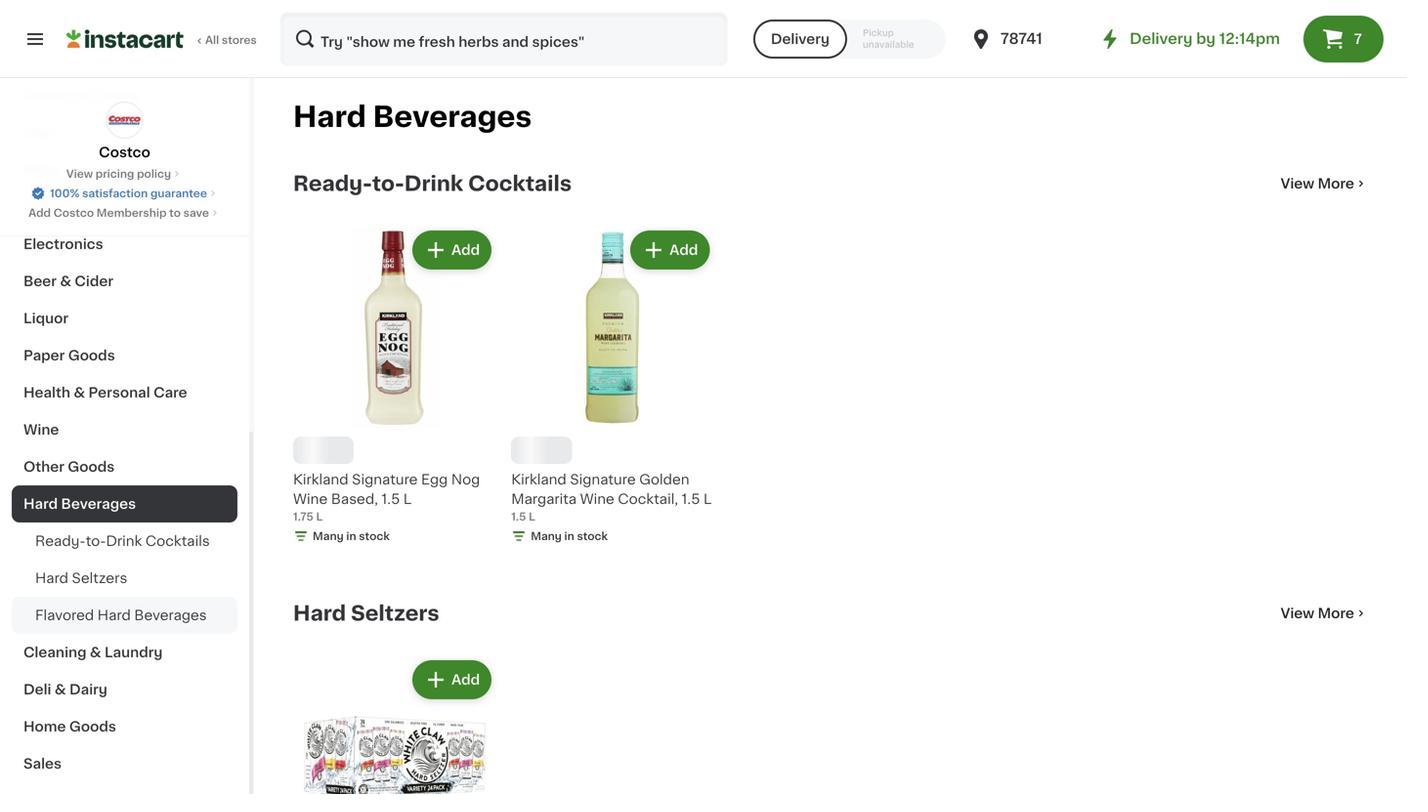Task type: describe. For each thing, give the bounding box(es) containing it.
kirkland for 11
[[511, 466, 567, 479]]

$ 11 09
[[515, 440, 558, 460]]

0 horizontal spatial ready-to-drink cocktails
[[35, 535, 210, 548]]

wine for 11
[[580, 485, 615, 499]]

beer & cider
[[23, 275, 113, 288]]

0 vertical spatial costco
[[99, 146, 150, 159]]

all stores
[[205, 35, 257, 45]]

pricing
[[96, 169, 134, 179]]

add inside add costco membership to save link
[[28, 208, 51, 218]]

stock for 11
[[577, 524, 608, 534]]

0 horizontal spatial hard beverages
[[23, 498, 136, 511]]

many in stock for 9
[[313, 524, 390, 534]]

0 horizontal spatial hard seltzers link
[[12, 560, 238, 597]]

home goods
[[23, 721, 116, 734]]

many in stock for 11
[[531, 524, 608, 534]]

l right based,
[[404, 485, 412, 499]]

cleaning & laundry link
[[12, 634, 238, 672]]

& for snacks
[[78, 89, 89, 103]]

stores
[[222, 35, 257, 45]]

11
[[523, 440, 541, 460]]

1.5 for 9
[[382, 485, 400, 499]]

all stores link
[[66, 12, 258, 66]]

baby link
[[12, 152, 238, 189]]

goods for home goods
[[69, 721, 116, 734]]

1 vertical spatial hard seltzers
[[293, 604, 440, 624]]

wine link
[[12, 412, 238, 449]]

$ for 11
[[515, 441, 523, 451]]

add button for 9
[[414, 233, 490, 268]]

0 vertical spatial ready-to-drink cocktails
[[293, 174, 572, 194]]

0 vertical spatial to-
[[372, 174, 405, 194]]

health & personal care link
[[12, 374, 238, 412]]

deli
[[23, 683, 51, 697]]

instacart logo image
[[66, 27, 184, 51]]

add button for 11
[[633, 233, 708, 268]]

product group containing 9
[[293, 227, 496, 541]]

electronics link
[[12, 226, 238, 263]]

7 button
[[1304, 16, 1384, 63]]

baby
[[23, 163, 60, 177]]

health
[[23, 386, 70, 400]]

save
[[183, 208, 209, 218]]

home
[[23, 721, 66, 734]]

1 vertical spatial seltzers
[[351, 604, 440, 624]]

paper goods link
[[12, 337, 238, 374]]

paper
[[23, 349, 65, 363]]

in for 9
[[346, 524, 356, 534]]

$ for 9
[[297, 441, 304, 451]]

add costco membership to save
[[28, 208, 209, 218]]

dairy
[[69, 683, 107, 697]]

pets link
[[12, 114, 238, 152]]

delivery by 12:14pm link
[[1099, 27, 1281, 51]]

nog
[[452, 466, 480, 479]]

many for 9
[[313, 524, 344, 534]]

Search field
[[282, 14, 726, 65]]

product group containing 11
[[511, 227, 714, 541]]

deli & dairy
[[23, 683, 107, 697]]

many for 11
[[531, 524, 562, 534]]

view pricing policy
[[66, 169, 171, 179]]

electronics
[[23, 238, 103, 251]]

costco link
[[99, 102, 150, 162]]

candy
[[93, 89, 139, 103]]

by
[[1197, 32, 1216, 46]]

flavored hard beverages link
[[12, 597, 238, 634]]

1 vertical spatial beverages
[[61, 498, 136, 511]]

in for 11
[[565, 524, 575, 534]]

deli & dairy link
[[12, 672, 238, 709]]

view more link for ready-to-drink cocktails
[[1281, 174, 1369, 194]]

sales link
[[12, 746, 238, 783]]

0 vertical spatial hard seltzers
[[35, 572, 127, 586]]

1.75
[[293, 504, 314, 515]]

view more link for hard seltzers
[[1281, 604, 1369, 624]]

kirkland for 9
[[293, 466, 349, 479]]

home goods link
[[12, 709, 238, 746]]

all
[[205, 35, 219, 45]]

margarita
[[511, 485, 577, 499]]

cleaning
[[23, 646, 87, 660]]

1 vertical spatial to-
[[86, 535, 106, 548]]

based,
[[331, 485, 378, 499]]

78741 button
[[970, 12, 1087, 66]]

0 vertical spatial ready-
[[293, 174, 372, 194]]

beer & cider link
[[12, 263, 238, 300]]

guarantee
[[150, 188, 207, 199]]

0 horizontal spatial wine
[[23, 423, 59, 437]]

signature for 11
[[570, 466, 636, 479]]

snacks
[[23, 89, 75, 103]]

kirkland signature egg nog wine based, 1.5 l 1.75 l
[[293, 466, 480, 515]]

delivery for delivery by 12:14pm
[[1130, 32, 1193, 46]]

stock for 9
[[359, 524, 390, 534]]

liquor
[[23, 312, 68, 326]]

other
[[23, 460, 64, 474]]



Task type: vqa. For each thing, say whether or not it's contained in the screenshot.
Item Carousel region associated with Top toys for kids
no



Task type: locate. For each thing, give the bounding box(es) containing it.
$ inside $ 11 09
[[515, 441, 523, 451]]

1 many in stock from the left
[[313, 524, 390, 534]]

liquor link
[[12, 300, 238, 337]]

09
[[543, 441, 558, 451]]

1 horizontal spatial many in stock
[[531, 524, 608, 534]]

many in stock down margarita
[[531, 524, 608, 534]]

0 horizontal spatial kirkland
[[293, 466, 349, 479]]

0 horizontal spatial in
[[346, 524, 356, 534]]

beverages up 'laundry' on the bottom left of the page
[[134, 609, 207, 623]]

78741
[[1001, 32, 1043, 46]]

flavored
[[35, 609, 94, 623]]

1 vertical spatial hard seltzers link
[[293, 602, 440, 626]]

1 horizontal spatial to-
[[372, 174, 405, 194]]

100% satisfaction guarantee button
[[30, 182, 219, 201]]

7
[[1355, 32, 1363, 46]]

2 in from the left
[[565, 524, 575, 534]]

2 more from the top
[[1318, 607, 1355, 621]]

0 vertical spatial cocktails
[[468, 174, 572, 194]]

9
[[304, 440, 319, 460]]

care
[[154, 386, 187, 400]]

1 vertical spatial cocktails
[[146, 535, 210, 548]]

1 horizontal spatial hard seltzers link
[[293, 602, 440, 626]]

signature for 9
[[352, 466, 418, 479]]

0 horizontal spatial ready-
[[35, 535, 86, 548]]

$ inside $ 9 07
[[297, 441, 304, 451]]

wine up 1.75
[[293, 485, 328, 499]]

ready-to-drink cocktails
[[293, 174, 572, 194], [35, 535, 210, 548]]

& for deli
[[55, 683, 66, 697]]

ready-to-drink cocktails link
[[293, 172, 572, 196], [12, 523, 238, 560]]

1 many from the left
[[313, 524, 344, 534]]

None search field
[[280, 12, 728, 66]]

1 view more from the top
[[1281, 177, 1355, 191]]

0 vertical spatial ready-to-drink cocktails link
[[293, 172, 572, 196]]

2 stock from the left
[[577, 524, 608, 534]]

1 vertical spatial costco
[[54, 208, 94, 218]]

l right cocktail,
[[704, 485, 712, 499]]

2 vertical spatial goods
[[69, 721, 116, 734]]

pets
[[23, 126, 55, 140]]

hard seltzers link
[[12, 560, 238, 597], [293, 602, 440, 626]]

07
[[321, 441, 335, 451]]

seltzers
[[72, 572, 127, 586], [351, 604, 440, 624]]

1 horizontal spatial $
[[515, 441, 523, 451]]

more for ready-to-drink cocktails
[[1318, 177, 1355, 191]]

many in stock down based,
[[313, 524, 390, 534]]

1 horizontal spatial wine
[[293, 485, 328, 499]]

1 kirkland from the left
[[293, 466, 349, 479]]

1 vertical spatial ready-to-drink cocktails link
[[12, 523, 238, 560]]

1 horizontal spatial kirkland
[[511, 466, 567, 479]]

0 horizontal spatial stock
[[359, 524, 390, 534]]

1 horizontal spatial cocktails
[[468, 174, 572, 194]]

0 horizontal spatial seltzers
[[72, 572, 127, 586]]

& right health
[[74, 386, 85, 400]]

goods right the other
[[68, 460, 115, 474]]

wine left cocktail,
[[580, 485, 615, 499]]

1 vertical spatial goods
[[68, 460, 115, 474]]

personal
[[88, 386, 150, 400]]

delivery inside delivery by 12:14pm link
[[1130, 32, 1193, 46]]

$ 9 07
[[297, 440, 335, 460]]

golden
[[640, 466, 690, 479]]

many in stock
[[313, 524, 390, 534], [531, 524, 608, 534]]

& left candy
[[78, 89, 89, 103]]

goods inside 'link'
[[68, 349, 115, 363]]

1 stock from the left
[[359, 524, 390, 534]]

$ left 07
[[297, 441, 304, 451]]

sales
[[23, 758, 62, 771]]

in
[[346, 524, 356, 534], [565, 524, 575, 534]]

cocktail,
[[618, 485, 678, 499]]

wine up the other
[[23, 423, 59, 437]]

1 vertical spatial more
[[1318, 607, 1355, 621]]

1 more from the top
[[1318, 177, 1355, 191]]

1.5 down 'golden'
[[682, 485, 700, 499]]

$
[[297, 441, 304, 451], [515, 441, 523, 451]]

1 horizontal spatial signature
[[570, 466, 636, 479]]

0 vertical spatial goods
[[68, 349, 115, 363]]

2 horizontal spatial wine
[[580, 485, 615, 499]]

0 vertical spatial drink
[[404, 174, 464, 194]]

1 $ from the left
[[297, 441, 304, 451]]

egg
[[421, 466, 448, 479]]

hard beverages link
[[12, 486, 238, 523]]

2 $ from the left
[[515, 441, 523, 451]]

policy
[[137, 169, 171, 179]]

100%
[[50, 188, 80, 199]]

1 in from the left
[[346, 524, 356, 534]]

beverages down search field
[[373, 103, 532, 131]]

signature
[[352, 466, 418, 479], [570, 466, 636, 479]]

1 horizontal spatial in
[[565, 524, 575, 534]]

12:14pm
[[1220, 32, 1281, 46]]

100% satisfaction guarantee
[[50, 188, 207, 199]]

1 horizontal spatial drink
[[404, 174, 464, 194]]

0 horizontal spatial 1.5
[[382, 485, 400, 499]]

0 vertical spatial view more link
[[1281, 174, 1369, 194]]

1 vertical spatial view more link
[[1281, 604, 1369, 624]]

view more link
[[1281, 174, 1369, 194], [1281, 604, 1369, 624]]

1 horizontal spatial ready-to-drink cocktails
[[293, 174, 572, 194]]

0 vertical spatial hard beverages
[[293, 103, 532, 131]]

1 horizontal spatial stock
[[577, 524, 608, 534]]

flavored hard beverages
[[35, 609, 207, 623]]

wine
[[23, 423, 59, 437], [293, 485, 328, 499], [580, 485, 615, 499]]

goods up "health & personal care"
[[68, 349, 115, 363]]

beverages
[[373, 103, 532, 131], [61, 498, 136, 511], [134, 609, 207, 623]]

1 vertical spatial hard beverages
[[23, 498, 136, 511]]

& for health
[[74, 386, 85, 400]]

1.5 down margarita
[[511, 504, 526, 515]]

delivery by 12:14pm
[[1130, 32, 1281, 46]]

signature up based,
[[352, 466, 418, 479]]

add for product group containing add
[[452, 674, 480, 687]]

& right beer on the top of the page
[[60, 275, 71, 288]]

view more for hard seltzers
[[1281, 607, 1355, 621]]

0 horizontal spatial drink
[[106, 535, 142, 548]]

paper goods
[[23, 349, 115, 363]]

floral
[[23, 200, 63, 214]]

0 vertical spatial view more
[[1281, 177, 1355, 191]]

add for product group containing 9
[[452, 243, 480, 257]]

2 signature from the left
[[570, 466, 636, 479]]

1 horizontal spatial 1.5
[[511, 504, 526, 515]]

add costco membership to save link
[[28, 205, 221, 221]]

delivery inside button
[[771, 32, 830, 46]]

0 vertical spatial more
[[1318, 177, 1355, 191]]

0 horizontal spatial to-
[[86, 535, 106, 548]]

0 horizontal spatial delivery
[[771, 32, 830, 46]]

0 vertical spatial beverages
[[373, 103, 532, 131]]

goods
[[68, 349, 115, 363], [68, 460, 115, 474], [69, 721, 116, 734]]

1 signature from the left
[[352, 466, 418, 479]]

signature inside the 'kirkland signature golden margarita wine cocktail, 1.5 l 1.5 l'
[[570, 466, 636, 479]]

satisfaction
[[82, 188, 148, 199]]

view more
[[1281, 177, 1355, 191], [1281, 607, 1355, 621]]

beer
[[23, 275, 57, 288]]

l
[[404, 485, 412, 499], [704, 485, 712, 499], [316, 504, 323, 515], [529, 504, 536, 515]]

& for cleaning
[[90, 646, 101, 660]]

1 horizontal spatial seltzers
[[351, 604, 440, 624]]

goods for paper goods
[[68, 349, 115, 363]]

kirkland up margarita
[[511, 466, 567, 479]]

more for hard seltzers
[[1318, 607, 1355, 621]]

view more for ready-to-drink cocktails
[[1281, 177, 1355, 191]]

2 view more from the top
[[1281, 607, 1355, 621]]

1 horizontal spatial costco
[[99, 146, 150, 159]]

many down 1.75
[[313, 524, 344, 534]]

goods for other goods
[[68, 460, 115, 474]]

0 horizontal spatial many in stock
[[313, 524, 390, 534]]

many down margarita
[[531, 524, 562, 534]]

1 horizontal spatial hard seltzers
[[293, 604, 440, 624]]

kirkland
[[293, 466, 349, 479], [511, 466, 567, 479]]

more
[[1318, 177, 1355, 191], [1318, 607, 1355, 621]]

costco up view pricing policy link
[[99, 146, 150, 159]]

2 kirkland from the left
[[511, 466, 567, 479]]

1 vertical spatial ready-
[[35, 535, 86, 548]]

1 horizontal spatial hard beverages
[[293, 103, 532, 131]]

kirkland down $ 9 07
[[293, 466, 349, 479]]

stock down the 'kirkland signature golden margarita wine cocktail, 1.5 l 1.5 l'
[[577, 524, 608, 534]]

floral link
[[12, 189, 238, 226]]

cider
[[75, 275, 113, 288]]

kirkland inside kirkland signature egg nog wine based, 1.5 l 1.75 l
[[293, 466, 349, 479]]

wine inside kirkland signature egg nog wine based, 1.5 l 1.75 l
[[293, 485, 328, 499]]

beverages inside "link"
[[134, 609, 207, 623]]

service type group
[[754, 20, 946, 59]]

kirkland inside the 'kirkland signature golden margarita wine cocktail, 1.5 l 1.5 l'
[[511, 466, 567, 479]]

2 many in stock from the left
[[531, 524, 608, 534]]

1.5 right based,
[[382, 485, 400, 499]]

wine inside the 'kirkland signature golden margarita wine cocktail, 1.5 l 1.5 l'
[[580, 485, 615, 499]]

1 horizontal spatial delivery
[[1130, 32, 1193, 46]]

signature up cocktail,
[[570, 466, 636, 479]]

1.5 inside kirkland signature egg nog wine based, 1.5 l 1.75 l
[[382, 485, 400, 499]]

l down margarita
[[529, 504, 536, 515]]

kirkland signature golden margarita wine cocktail, 1.5 l 1.5 l
[[511, 466, 712, 515]]

& for beer
[[60, 275, 71, 288]]

stock down kirkland signature egg nog wine based, 1.5 l 1.75 l
[[359, 524, 390, 534]]

0 horizontal spatial signature
[[352, 466, 418, 479]]

goods down dairy
[[69, 721, 116, 734]]

ready-
[[293, 174, 372, 194], [35, 535, 86, 548]]

snacks & candy link
[[12, 77, 238, 114]]

0 vertical spatial seltzers
[[72, 572, 127, 586]]

0 horizontal spatial cocktails
[[146, 535, 210, 548]]

1 vertical spatial view more
[[1281, 607, 1355, 621]]

many
[[313, 524, 344, 534], [531, 524, 562, 534]]

0 horizontal spatial $
[[297, 441, 304, 451]]

add button
[[414, 233, 490, 268], [633, 233, 708, 268], [414, 663, 490, 698]]

costco down 100% at top
[[54, 208, 94, 218]]

1.5
[[382, 485, 400, 499], [682, 485, 700, 499], [511, 504, 526, 515]]

$ left 09
[[515, 441, 523, 451]]

view for hard seltzers
[[1281, 607, 1315, 621]]

2 horizontal spatial 1.5
[[682, 485, 700, 499]]

1 vertical spatial ready-to-drink cocktails
[[35, 535, 210, 548]]

2 many from the left
[[531, 524, 562, 534]]

2 vertical spatial beverages
[[134, 609, 207, 623]]

0 horizontal spatial ready-to-drink cocktails link
[[12, 523, 238, 560]]

in down based,
[[346, 524, 356, 534]]

hard beverages
[[293, 103, 532, 131], [23, 498, 136, 511]]

1 horizontal spatial many
[[531, 524, 562, 534]]

costco logo image
[[106, 102, 143, 139]]

product group containing add
[[293, 657, 496, 795]]

1.5 for 11
[[682, 485, 700, 499]]

view for ready-to-drink cocktails
[[1281, 177, 1315, 191]]

cleaning & laundry
[[23, 646, 163, 660]]

delivery button
[[754, 20, 848, 59]]

& up dairy
[[90, 646, 101, 660]]

in down margarita
[[565, 524, 575, 534]]

other goods
[[23, 460, 115, 474]]

beverages down other goods link
[[61, 498, 136, 511]]

delivery
[[1130, 32, 1193, 46], [771, 32, 830, 46]]

drink
[[404, 174, 464, 194], [106, 535, 142, 548]]

0 vertical spatial hard seltzers link
[[12, 560, 238, 597]]

view
[[66, 169, 93, 179], [1281, 177, 1315, 191], [1281, 607, 1315, 621]]

delivery for delivery
[[771, 32, 830, 46]]

signature inside kirkland signature egg nog wine based, 1.5 l 1.75 l
[[352, 466, 418, 479]]

wine for 9
[[293, 485, 328, 499]]

0 horizontal spatial costco
[[54, 208, 94, 218]]

product group
[[293, 227, 496, 541], [511, 227, 714, 541], [293, 657, 496, 795]]

to
[[169, 208, 181, 218]]

view pricing policy link
[[66, 166, 183, 182]]

1 horizontal spatial ready-
[[293, 174, 372, 194]]

1 vertical spatial drink
[[106, 535, 142, 548]]

laundry
[[105, 646, 163, 660]]

add for product group containing 11
[[670, 243, 698, 257]]

1 view more link from the top
[[1281, 174, 1369, 194]]

other goods link
[[12, 449, 238, 486]]

l right 1.75
[[316, 504, 323, 515]]

0 horizontal spatial many
[[313, 524, 344, 534]]

0 horizontal spatial hard seltzers
[[35, 572, 127, 586]]

add
[[28, 208, 51, 218], [452, 243, 480, 257], [670, 243, 698, 257], [452, 674, 480, 687]]

snacks & candy
[[23, 89, 139, 103]]

1 horizontal spatial ready-to-drink cocktails link
[[293, 172, 572, 196]]

health & personal care
[[23, 386, 187, 400]]

& right deli at bottom
[[55, 683, 66, 697]]

membership
[[97, 208, 167, 218]]

&
[[78, 89, 89, 103], [60, 275, 71, 288], [74, 386, 85, 400], [90, 646, 101, 660], [55, 683, 66, 697]]

hard seltzers
[[35, 572, 127, 586], [293, 604, 440, 624]]

2 view more link from the top
[[1281, 604, 1369, 624]]



